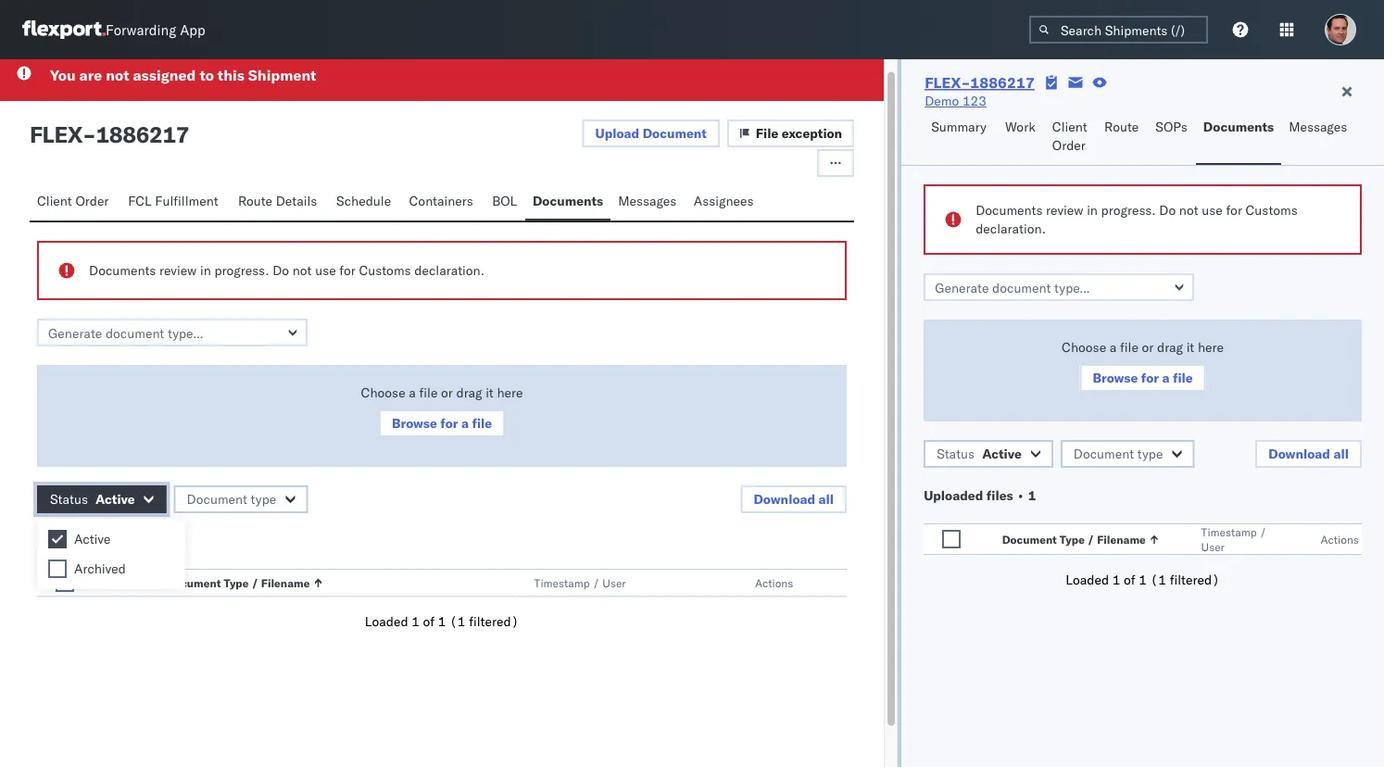 Task type: describe. For each thing, give the bounding box(es) containing it.
0 horizontal spatial timestamp / user
[[534, 575, 626, 589]]

sops button
[[1148, 110, 1196, 165]]

upload document button
[[582, 119, 720, 147]]

(1 for document type / filename button related to browse for a file button to the left
[[449, 613, 466, 629]]

details
[[276, 192, 317, 208]]

123
[[962, 93, 987, 109]]

filename for document type / filename button related to browse for a file button to the left
[[261, 575, 310, 589]]

uploaded files ∙ 1 for document type / filename button associated with browse for a file button to the top
[[924, 487, 1036, 504]]

active for browse for a file button to the left
[[95, 491, 135, 507]]

0 vertical spatial of
[[1124, 572, 1136, 588]]

2 vertical spatial active
[[74, 531, 111, 547]]

1 vertical spatial 1886217
[[96, 120, 189, 148]]

route details button
[[231, 184, 329, 220]]

browse for browse for a file button to the left
[[392, 415, 437, 431]]

bol
[[492, 192, 517, 208]]

filtered) for browse for a file button to the top's timestamp / user button
[[1170, 572, 1220, 588]]

uploaded for browse for a file button to the left
[[37, 532, 97, 548]]

archived
[[74, 560, 126, 577]]

fcl fulfillment
[[128, 192, 218, 208]]

are
[[79, 65, 102, 84]]

loaded for browse for a file button to the top
[[1066, 572, 1109, 588]]

route for route details
[[238, 192, 272, 208]]

assignees button
[[686, 184, 764, 220]]

0 horizontal spatial messages
[[618, 192, 676, 208]]

2 vertical spatial not
[[292, 262, 312, 278]]

summary button
[[924, 110, 998, 165]]

here for browse for a file button to the left
[[497, 384, 523, 400]]

assignees
[[694, 192, 754, 208]]

choose a file or drag it here for browse for a file button to the top
[[1062, 339, 1224, 355]]

0 vertical spatial browse for a file button
[[1080, 364, 1206, 392]]

1 vertical spatial timestamp
[[534, 575, 590, 589]]

progress. for browse for a file button to the left
[[214, 262, 269, 278]]

loaded 1 of 1 (1 filtered) for browse for a file button to the left
[[365, 613, 519, 629]]

0 horizontal spatial drag
[[456, 384, 482, 400]]

1 vertical spatial document type button
[[174, 485, 308, 513]]

0 vertical spatial order
[[1052, 137, 1086, 153]]

0 horizontal spatial browse for a file button
[[379, 409, 505, 437]]

1 horizontal spatial download
[[1268, 446, 1330, 462]]

1 vertical spatial all
[[819, 491, 834, 507]]

0 horizontal spatial in
[[200, 262, 211, 278]]

actions for browse for a file button to the top's timestamp / user button
[[1321, 532, 1359, 546]]

1 vertical spatial declaration.
[[414, 262, 485, 278]]

fcl fulfillment button
[[121, 184, 231, 220]]

it for browse for a file button to the left
[[486, 384, 494, 400]]

route button
[[1097, 110, 1148, 165]]

route for route
[[1104, 119, 1139, 135]]

forwarding app link
[[22, 20, 205, 39]]

1 vertical spatial documents button
[[525, 184, 611, 220]]

0 vertical spatial 1886217
[[970, 73, 1035, 92]]

1 vertical spatial type
[[251, 491, 276, 507]]

type for browse for a file button to the top
[[1060, 532, 1085, 546]]

1 vertical spatial files
[[100, 532, 127, 548]]

work
[[1005, 119, 1036, 135]]

1 horizontal spatial declaration.
[[976, 220, 1046, 237]]

actions for browse for a file button to the left's timestamp / user button
[[755, 575, 793, 589]]

1 vertical spatial customs
[[359, 262, 411, 278]]

sops
[[1156, 119, 1187, 135]]

browse for a file for browse for a file button to the top
[[1093, 370, 1193, 386]]

0 vertical spatial timestamp
[[1201, 525, 1257, 539]]

forwarding
[[106, 21, 176, 38]]

0 horizontal spatial of
[[423, 613, 435, 629]]

work button
[[998, 110, 1045, 165]]

0 horizontal spatial document type
[[187, 491, 276, 507]]

0 vertical spatial download all
[[1268, 446, 1349, 462]]

0 vertical spatial customs
[[1246, 202, 1298, 218]]

0 vertical spatial documents button
[[1196, 110, 1281, 165]]

-
[[82, 120, 96, 148]]

shipment
[[248, 65, 316, 84]]

status for browse for a file button to the left
[[50, 491, 88, 507]]

here for browse for a file button to the top
[[1198, 339, 1224, 355]]

schedule
[[336, 192, 391, 208]]

bol button
[[485, 184, 525, 220]]

flex-1886217
[[925, 73, 1035, 92]]

flex
[[30, 120, 82, 148]]

1 horizontal spatial messages
[[1289, 119, 1347, 135]]

do for browse for a file button to the top
[[1159, 202, 1176, 218]]

review for browse for a file button to the top
[[1046, 202, 1083, 218]]

exception
[[782, 125, 842, 141]]

route details
[[238, 192, 317, 208]]

document type / filename button for browse for a file button to the left
[[162, 571, 497, 590]]

type for browse for a file button to the left
[[224, 575, 249, 589]]

1 vertical spatial generate document type... text field
[[37, 318, 308, 346]]

use for browse for a file button to the top
[[1202, 202, 1223, 218]]

this
[[218, 65, 244, 84]]

1 vertical spatial user
[[602, 575, 626, 589]]

1 horizontal spatial or
[[1142, 339, 1154, 355]]

1 vertical spatial download all
[[754, 491, 834, 507]]

1 vertical spatial download
[[754, 491, 815, 507]]

file exception
[[756, 125, 842, 141]]

1 horizontal spatial type
[[1137, 446, 1163, 462]]

flex - 1886217
[[30, 120, 189, 148]]

0 vertical spatial client order button
[[1045, 110, 1097, 165]]

loaded 1 of 1 (1 filtered) for browse for a file button to the top
[[1066, 572, 1220, 588]]

assigned
[[133, 65, 196, 84]]

1 horizontal spatial download all button
[[1255, 440, 1362, 468]]

fulfillment
[[155, 192, 218, 208]]

document type / filename for browse for a file button to the left
[[166, 575, 310, 589]]

status active for browse for a file button to the left
[[50, 491, 135, 507]]

1 horizontal spatial in
[[1087, 202, 1098, 218]]

documents right bol button
[[533, 192, 603, 208]]

review for browse for a file button to the left
[[159, 262, 197, 278]]

upload document
[[595, 125, 707, 141]]

0 vertical spatial document type
[[1073, 446, 1163, 462]]



Task type: vqa. For each thing, say whether or not it's contained in the screenshot.
'Archived'
yes



Task type: locate. For each thing, give the bounding box(es) containing it.
demo
[[925, 93, 959, 109]]

1 vertical spatial download all button
[[741, 485, 847, 513]]

filtered) for browse for a file button to the left's timestamp / user button
[[469, 613, 519, 629]]

0 horizontal spatial here
[[497, 384, 523, 400]]

route left details
[[238, 192, 272, 208]]

download all button
[[1255, 440, 1362, 468], [741, 485, 847, 513]]

client for the bottom client order "button"
[[37, 192, 72, 208]]

1 horizontal spatial document type button
[[1061, 440, 1195, 468]]

document type / filename
[[1002, 532, 1146, 546], [166, 575, 310, 589]]

0 horizontal spatial filename
[[261, 575, 310, 589]]

0 vertical spatial timestamp / user
[[1201, 525, 1267, 554]]

0 vertical spatial use
[[1202, 202, 1223, 218]]

a
[[1110, 339, 1117, 355], [1162, 370, 1170, 386], [409, 384, 416, 400], [461, 415, 469, 431]]

0 horizontal spatial or
[[441, 384, 453, 400]]

status for browse for a file button to the top
[[937, 446, 975, 462]]

1 vertical spatial type
[[224, 575, 249, 589]]

review
[[1046, 202, 1083, 218], [159, 262, 197, 278]]

choose for browse for a file button to the left
[[361, 384, 405, 400]]

0 vertical spatial status
[[937, 446, 975, 462]]

1 vertical spatial timestamp / user button
[[530, 571, 718, 590]]

0 vertical spatial uploaded files ∙ 1
[[924, 487, 1036, 504]]

demo 123 link
[[925, 92, 987, 110]]

order left fcl
[[75, 192, 109, 208]]

1 horizontal spatial not
[[292, 262, 312, 278]]

progress. inside documents review in progress. do not use for customs declaration.
[[1101, 202, 1156, 218]]

(1
[[1150, 572, 1166, 588], [449, 613, 466, 629]]

1886217 up 123
[[970, 73, 1035, 92]]

1 vertical spatial browse for a file button
[[379, 409, 505, 437]]

documents button right bol
[[525, 184, 611, 220]]

for
[[1226, 202, 1242, 218], [339, 262, 356, 278], [1141, 370, 1159, 386], [440, 415, 458, 431]]

or
[[1142, 339, 1154, 355], [441, 384, 453, 400]]

containers button
[[402, 184, 485, 220]]

1 horizontal spatial messages button
[[1281, 110, 1357, 165]]

in down route button
[[1087, 202, 1098, 218]]

0 vertical spatial client
[[1052, 119, 1087, 135]]

filtered)
[[1170, 572, 1220, 588], [469, 613, 519, 629]]

document type
[[1073, 446, 1163, 462], [187, 491, 276, 507]]

timestamp / user button for browse for a file button to the top
[[1197, 521, 1284, 554]]

0 horizontal spatial type
[[224, 575, 249, 589]]

0 horizontal spatial do
[[272, 262, 289, 278]]

declaration.
[[976, 220, 1046, 237], [414, 262, 485, 278]]

do
[[1159, 202, 1176, 218], [272, 262, 289, 278]]

∙
[[1016, 487, 1025, 504], [130, 532, 138, 548]]

0 vertical spatial document type button
[[1061, 440, 1195, 468]]

forwarding app
[[106, 21, 205, 38]]

summary
[[931, 119, 986, 135]]

None checkbox
[[942, 530, 961, 548]]

not down sops button
[[1179, 202, 1198, 218]]

browse
[[1093, 370, 1138, 386], [392, 415, 437, 431]]

1 horizontal spatial (1
[[1150, 572, 1166, 588]]

you
[[50, 65, 76, 84]]

0 vertical spatial choose
[[1062, 339, 1106, 355]]

do for browse for a file button to the left
[[272, 262, 289, 278]]

0 horizontal spatial messages button
[[611, 184, 686, 220]]

1 vertical spatial or
[[441, 384, 453, 400]]

1 vertical spatial client order button
[[30, 184, 121, 220]]

1886217 down assigned
[[96, 120, 189, 148]]

(1 for document type / filename button associated with browse for a file button to the top
[[1150, 572, 1166, 588]]

1 horizontal spatial uploaded
[[924, 487, 983, 504]]

download
[[1268, 446, 1330, 462], [754, 491, 815, 507]]

type
[[1060, 532, 1085, 546], [224, 575, 249, 589]]

drag
[[1157, 339, 1183, 355], [456, 384, 482, 400]]

documents review in progress. do not use for customs declaration. for browse for a file button to the left
[[89, 262, 485, 278]]

0 horizontal spatial not
[[106, 65, 129, 84]]

1 horizontal spatial browse for a file button
[[1080, 364, 1206, 392]]

1 horizontal spatial documents button
[[1196, 110, 1281, 165]]

document type / filename for browse for a file button to the top
[[1002, 532, 1146, 546]]

0 vertical spatial timestamp / user button
[[1197, 521, 1284, 554]]

client order button left fcl
[[30, 184, 121, 220]]

client order
[[1052, 119, 1087, 153], [37, 192, 109, 208]]

active for browse for a file button to the top
[[982, 446, 1022, 462]]

0 horizontal spatial download all
[[754, 491, 834, 507]]

1 vertical spatial progress.
[[214, 262, 269, 278]]

1 horizontal spatial type
[[1060, 532, 1085, 546]]

0 vertical spatial type
[[1060, 532, 1085, 546]]

not down details
[[292, 262, 312, 278]]

1 vertical spatial documents review in progress. do not use for customs declaration.
[[89, 262, 485, 278]]

0 vertical spatial generate document type... text field
[[924, 273, 1194, 301]]

0 vertical spatial messages button
[[1281, 110, 1357, 165]]

0 vertical spatial choose a file or drag it here
[[1062, 339, 1224, 355]]

1 vertical spatial choose
[[361, 384, 405, 400]]

user inside timestamp / user
[[1201, 540, 1225, 554]]

progress. down route button
[[1101, 202, 1156, 218]]

0 horizontal spatial browse for a file
[[392, 415, 492, 431]]

flex-1886217 link
[[925, 73, 1035, 92]]

document type / filename button
[[998, 528, 1164, 547], [162, 571, 497, 590]]

in
[[1087, 202, 1098, 218], [200, 262, 211, 278]]

1 vertical spatial (1
[[449, 613, 466, 629]]

use
[[1202, 202, 1223, 218], [315, 262, 336, 278]]

0 horizontal spatial uploaded files ∙ 1
[[37, 532, 150, 548]]

0 horizontal spatial choose
[[361, 384, 405, 400]]

documents button right sops
[[1196, 110, 1281, 165]]

documents button
[[1196, 110, 1281, 165], [525, 184, 611, 220]]

0 horizontal spatial status active
[[50, 491, 135, 507]]

loaded for browse for a file button to the left
[[365, 613, 408, 629]]

containers
[[409, 192, 473, 208]]

in down fulfillment
[[200, 262, 211, 278]]

Generate document type... text field
[[924, 273, 1194, 301], [37, 318, 308, 346]]

timestamp / user button
[[1197, 521, 1284, 554], [530, 571, 718, 590]]

choose a file or drag it here for browse for a file button to the left
[[361, 384, 523, 400]]

/
[[1260, 525, 1267, 539], [1087, 532, 1094, 546], [251, 575, 258, 589], [593, 575, 600, 589]]

fcl
[[128, 192, 152, 208]]

1 vertical spatial drag
[[456, 384, 482, 400]]

0 vertical spatial type
[[1137, 446, 1163, 462]]

timestamp / user button for browse for a file button to the left
[[530, 571, 718, 590]]

client order button
[[1045, 110, 1097, 165], [30, 184, 121, 220]]

order right work button
[[1052, 137, 1086, 153]]

client order for the topmost client order "button"
[[1052, 119, 1087, 153]]

0 vertical spatial files
[[986, 487, 1013, 504]]

client order left fcl
[[37, 192, 109, 208]]

loaded
[[1066, 572, 1109, 588], [365, 613, 408, 629]]

1 horizontal spatial files
[[986, 487, 1013, 504]]

0 vertical spatial user
[[1201, 540, 1225, 554]]

declaration. down containers button
[[414, 262, 485, 278]]

do down sops button
[[1159, 202, 1176, 218]]

actions
[[1321, 532, 1359, 546], [755, 575, 793, 589]]

it
[[1186, 339, 1194, 355], [486, 384, 494, 400]]

1 horizontal spatial generate document type... text field
[[924, 273, 1194, 301]]

0 horizontal spatial customs
[[359, 262, 411, 278]]

status active for browse for a file button to the top
[[937, 446, 1022, 462]]

review inside documents review in progress. do not use for customs declaration.
[[1046, 202, 1083, 218]]

all
[[1333, 446, 1349, 462], [819, 491, 834, 507]]

of
[[1124, 572, 1136, 588], [423, 613, 435, 629]]

Search Shipments (/) text field
[[1029, 16, 1208, 44]]

choose for browse for a file button to the top
[[1062, 339, 1106, 355]]

0 vertical spatial active
[[982, 446, 1022, 462]]

uploaded files ∙ 1 for document type / filename button related to browse for a file button to the left
[[37, 532, 150, 548]]

document
[[643, 125, 707, 141], [1073, 446, 1134, 462], [187, 491, 247, 507], [1002, 532, 1057, 546], [166, 575, 221, 589]]

file exception button
[[727, 119, 854, 147], [727, 119, 854, 147]]

client down flex
[[37, 192, 72, 208]]

0 vertical spatial here
[[1198, 339, 1224, 355]]

1 horizontal spatial drag
[[1157, 339, 1183, 355]]

∙ for document type / filename button associated with browse for a file button to the top
[[1016, 487, 1025, 504]]

you are not assigned to this shipment
[[50, 65, 316, 84]]

browse for a file
[[1093, 370, 1193, 386], [392, 415, 492, 431]]

to
[[200, 65, 214, 84]]

documents review in progress. do not use for customs declaration.
[[976, 202, 1298, 237], [89, 262, 485, 278]]

1 horizontal spatial here
[[1198, 339, 1224, 355]]

0 horizontal spatial progress.
[[214, 262, 269, 278]]

1 horizontal spatial all
[[1333, 446, 1349, 462]]

1 horizontal spatial ∙
[[1016, 487, 1025, 504]]

1
[[1028, 487, 1036, 504], [141, 532, 150, 548], [1112, 572, 1120, 588], [1139, 572, 1147, 588], [412, 613, 420, 629], [438, 613, 446, 629]]

uploaded
[[924, 487, 983, 504], [37, 532, 97, 548]]

0 horizontal spatial download
[[754, 491, 815, 507]]

progress. down route details button
[[214, 262, 269, 278]]

upload
[[595, 125, 639, 141]]

messages
[[1289, 119, 1347, 135], [618, 192, 676, 208]]

1 vertical spatial it
[[486, 384, 494, 400]]

type
[[1137, 446, 1163, 462], [251, 491, 276, 507]]

client order button right work
[[1045, 110, 1097, 165]]

use inside documents review in progress. do not use for customs declaration.
[[1202, 202, 1223, 218]]

1 horizontal spatial client order
[[1052, 119, 1087, 153]]

0 vertical spatial declaration.
[[976, 220, 1046, 237]]

0 horizontal spatial it
[[486, 384, 494, 400]]

1 horizontal spatial client order button
[[1045, 110, 1097, 165]]

it for browse for a file button to the top
[[1186, 339, 1194, 355]]

route
[[1104, 119, 1139, 135], [238, 192, 272, 208]]

1886217
[[970, 73, 1035, 92], [96, 120, 189, 148]]

0 horizontal spatial document type / filename button
[[162, 571, 497, 590]]

1 horizontal spatial actions
[[1321, 532, 1359, 546]]

user
[[1201, 540, 1225, 554], [602, 575, 626, 589]]

0 horizontal spatial actions
[[755, 575, 793, 589]]

do inside documents review in progress. do not use for customs declaration.
[[1159, 202, 1176, 218]]

0 horizontal spatial loaded
[[365, 613, 408, 629]]

route left sops
[[1104, 119, 1139, 135]]

0 vertical spatial loaded 1 of 1 (1 filtered)
[[1066, 572, 1220, 588]]

1 vertical spatial order
[[75, 192, 109, 208]]

documents
[[1203, 119, 1274, 135], [533, 192, 603, 208], [976, 202, 1043, 218], [89, 262, 156, 278]]

uploaded files ∙ 1
[[924, 487, 1036, 504], [37, 532, 150, 548]]

status
[[937, 446, 975, 462], [50, 491, 88, 507]]

0 vertical spatial document type / filename
[[1002, 532, 1146, 546]]

documents down fcl
[[89, 262, 156, 278]]

1 horizontal spatial document type
[[1073, 446, 1163, 462]]

uploaded for browse for a file button to the top
[[924, 487, 983, 504]]

timestamp
[[1201, 525, 1257, 539], [534, 575, 590, 589]]

0 horizontal spatial uploaded
[[37, 532, 97, 548]]

documents review in progress. do not use for customs declaration. down route details button
[[89, 262, 485, 278]]

1 vertical spatial client order
[[37, 192, 109, 208]]

browse for a file for browse for a file button to the left
[[392, 415, 492, 431]]

do down route details button
[[272, 262, 289, 278]]

documents review in progress. do not use for customs declaration. down route button
[[976, 202, 1298, 237]]

filename
[[1097, 532, 1146, 546], [261, 575, 310, 589]]

client order right work button
[[1052, 119, 1087, 153]]

0 vertical spatial it
[[1186, 339, 1194, 355]]

2 horizontal spatial not
[[1179, 202, 1198, 218]]

client right work
[[1052, 119, 1087, 135]]

progress. for browse for a file button to the top
[[1101, 202, 1156, 218]]

file
[[756, 125, 778, 141]]

order
[[1052, 137, 1086, 153], [75, 192, 109, 208]]

1 vertical spatial here
[[497, 384, 523, 400]]

schedule button
[[329, 184, 402, 220]]

not
[[106, 65, 129, 84], [1179, 202, 1198, 218], [292, 262, 312, 278]]

browse for browse for a file button to the top
[[1093, 370, 1138, 386]]

1 vertical spatial messages
[[618, 192, 676, 208]]

0 vertical spatial browse
[[1093, 370, 1138, 386]]

documents review in progress. do not use for customs declaration. for browse for a file button to the top
[[976, 202, 1298, 237]]

1 horizontal spatial browse for a file
[[1093, 370, 1193, 386]]

0 vertical spatial not
[[106, 65, 129, 84]]

download all
[[1268, 446, 1349, 462], [754, 491, 834, 507]]

documents down work button
[[976, 202, 1043, 218]]

demo 123
[[925, 93, 987, 109]]

status active
[[937, 446, 1022, 462], [50, 491, 135, 507]]

browse for a file button
[[1080, 364, 1206, 392], [379, 409, 505, 437]]

client order for the bottom client order "button"
[[37, 192, 109, 208]]

1 horizontal spatial download all
[[1268, 446, 1349, 462]]

0 vertical spatial drag
[[1157, 339, 1183, 355]]

client for the topmost client order "button"
[[1052, 119, 1087, 135]]

app
[[180, 21, 205, 38]]

document type / filename button for browse for a file button to the top
[[998, 528, 1164, 547]]

0 horizontal spatial document type / filename
[[166, 575, 310, 589]]

declaration. down work button
[[976, 220, 1046, 237]]

1 vertical spatial browse for a file
[[392, 415, 492, 431]]

timestamp / user
[[1201, 525, 1267, 554], [534, 575, 626, 589]]

flexport. image
[[22, 20, 106, 39]]

flex-
[[925, 73, 970, 92]]

0 horizontal spatial client order
[[37, 192, 109, 208]]

customs
[[1246, 202, 1298, 218], [359, 262, 411, 278]]

choose
[[1062, 339, 1106, 355], [361, 384, 405, 400]]

here
[[1198, 339, 1224, 355], [497, 384, 523, 400]]

1 vertical spatial timestamp / user
[[534, 575, 626, 589]]

not right are
[[106, 65, 129, 84]]

0 horizontal spatial timestamp
[[534, 575, 590, 589]]

use for browse for a file button to the left
[[315, 262, 336, 278]]

1 vertical spatial of
[[423, 613, 435, 629]]

documents right sops
[[1203, 119, 1274, 135]]

1 vertical spatial filename
[[261, 575, 310, 589]]

filename for document type / filename button associated with browse for a file button to the top
[[1097, 532, 1146, 546]]

loaded 1 of 1 (1 filtered)
[[1066, 572, 1220, 588], [365, 613, 519, 629]]

∙ for document type / filename button related to browse for a file button to the left
[[130, 532, 138, 548]]

None checkbox
[[48, 530, 67, 548], [48, 560, 67, 578], [56, 573, 74, 592], [48, 530, 67, 548], [48, 560, 67, 578], [56, 573, 74, 592]]

0 horizontal spatial timestamp / user button
[[530, 571, 718, 590]]



